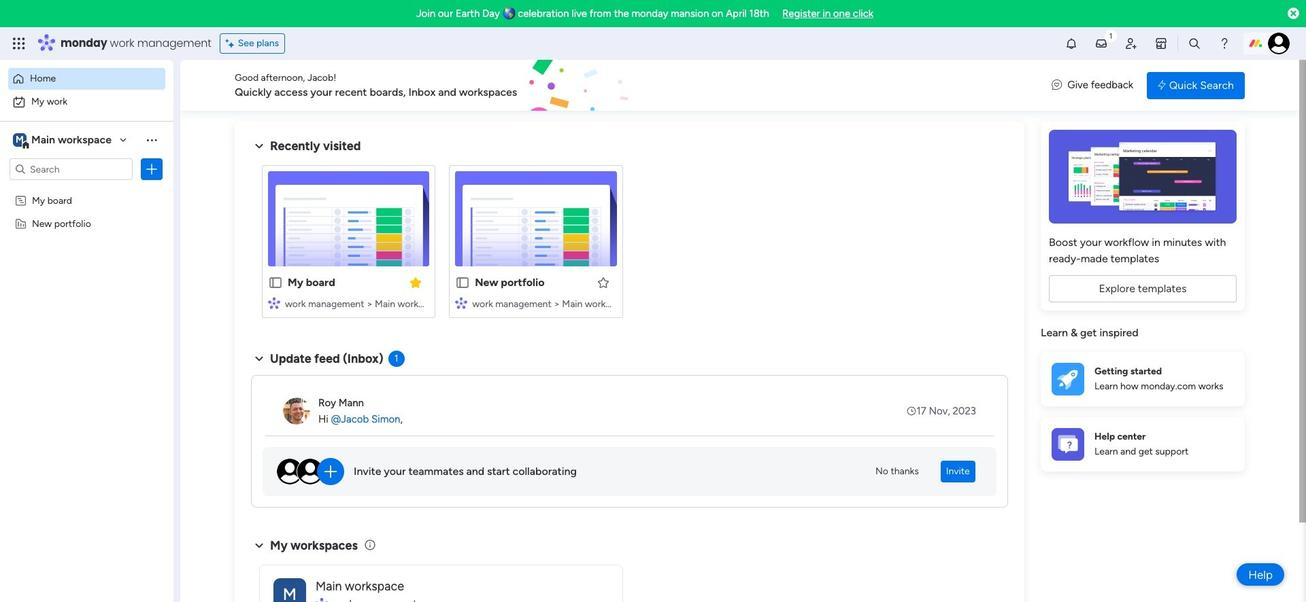 Task type: describe. For each thing, give the bounding box(es) containing it.
quick search results list box
[[251, 154, 1008, 335]]

roy mann image
[[283, 398, 310, 425]]

jacob simon image
[[1268, 33, 1290, 54]]

templates image image
[[1053, 130, 1233, 224]]

close update feed (inbox) image
[[251, 351, 267, 367]]

help image
[[1218, 37, 1231, 50]]

0 horizontal spatial workspace image
[[13, 133, 27, 148]]

remove from favorites image
[[409, 276, 423, 289]]

public board image for add to favorites icon
[[455, 276, 470, 291]]

see plans image
[[226, 36, 238, 51]]

public board image for remove from favorites image at the top of page
[[268, 276, 283, 291]]

1 vertical spatial workspace image
[[273, 579, 306, 603]]

workspace selection element
[[13, 132, 114, 150]]

1 element
[[388, 351, 405, 367]]

help center element
[[1041, 417, 1245, 472]]



Task type: vqa. For each thing, say whether or not it's contained in the screenshot.
Update feed image in the top right of the page
yes



Task type: locate. For each thing, give the bounding box(es) containing it.
public board image
[[268, 276, 283, 291], [455, 276, 470, 291]]

0 vertical spatial workspace image
[[13, 133, 27, 148]]

v2 user feedback image
[[1052, 78, 1062, 93]]

getting started element
[[1041, 352, 1245, 406]]

search everything image
[[1188, 37, 1201, 50]]

workspace image
[[13, 133, 27, 148], [273, 579, 306, 603]]

options image
[[145, 163, 159, 176]]

notifications image
[[1065, 37, 1078, 50]]

1 public board image from the left
[[268, 276, 283, 291]]

invite members image
[[1125, 37, 1138, 50]]

monday marketplace image
[[1155, 37, 1168, 50]]

1 horizontal spatial workspace image
[[273, 579, 306, 603]]

0 vertical spatial option
[[8, 68, 165, 90]]

0 horizontal spatial public board image
[[268, 276, 283, 291]]

close recently visited image
[[251, 138, 267, 154]]

1 vertical spatial option
[[8, 91, 165, 113]]

2 vertical spatial option
[[0, 188, 173, 191]]

v2 bolt switch image
[[1158, 78, 1166, 93]]

option
[[8, 68, 165, 90], [8, 91, 165, 113], [0, 188, 173, 191]]

add to favorites image
[[596, 276, 610, 289]]

2 public board image from the left
[[455, 276, 470, 291]]

1 image
[[1105, 28, 1117, 43]]

update feed image
[[1095, 37, 1108, 50]]

close my workspaces image
[[251, 538, 267, 554]]

workspace options image
[[145, 133, 159, 147]]

list box
[[0, 186, 173, 419]]

1 horizontal spatial public board image
[[455, 276, 470, 291]]

Search in workspace field
[[29, 162, 114, 177]]

select product image
[[12, 37, 26, 50]]



